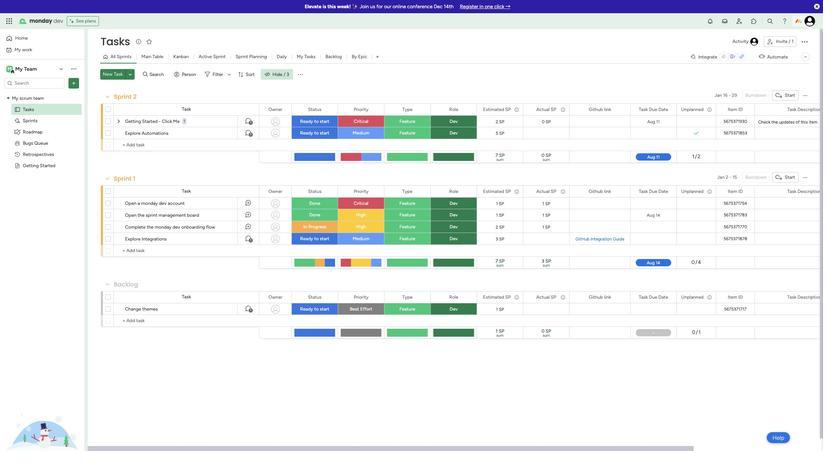 Task type: describe. For each thing, give the bounding box(es) containing it.
3 estimated from the top
[[483, 295, 504, 300]]

1 item id from the top
[[728, 107, 743, 112]]

3 task description field from the top
[[786, 294, 823, 301]]

active
[[199, 54, 212, 60]]

2 priority field from the top
[[352, 188, 370, 195]]

+ add task text field for 3
[[117, 247, 256, 255]]

+ add task text field for 0
[[117, 317, 256, 325]]

unplanned for 3rd unplanned field from the bottom
[[682, 107, 704, 112]]

plans
[[85, 18, 96, 24]]

3 link from the top
[[604, 295, 611, 300]]

invite
[[776, 39, 788, 44]]

inbox image
[[722, 18, 729, 24]]

planning
[[249, 54, 267, 60]]

elevate
[[305, 4, 322, 10]]

for
[[377, 4, 383, 10]]

3 owner from the top
[[269, 295, 283, 300]]

2 0 sp sum from the top
[[542, 329, 551, 338]]

2 task description from the top
[[788, 189, 822, 194]]

table
[[153, 54, 164, 60]]

my team
[[15, 66, 37, 72]]

7 sp sum for + add task text box
[[496, 153, 505, 162]]

2 start from the top
[[320, 130, 330, 136]]

1 / 2
[[693, 154, 701, 160]]

started for getting started - click me
[[142, 119, 158, 124]]

1 vertical spatial -
[[159, 119, 161, 124]]

new task button
[[100, 69, 125, 80]]

3 start from the top
[[320, 236, 330, 242]]

see plans
[[76, 18, 96, 24]]

the for open
[[138, 213, 145, 218]]

sprint
[[146, 213, 158, 218]]

3 task due date from the top
[[639, 295, 669, 300]]

1 inside field
[[133, 175, 135, 183]]

open the sprint management board
[[125, 213, 199, 218]]

2 id from the top
[[739, 189, 743, 194]]

retrospectives
[[23, 152, 54, 157]]

1 unplanned field from the top
[[680, 106, 706, 113]]

the for complete
[[147, 225, 154, 230]]

item
[[809, 120, 818, 125]]

sort
[[246, 72, 255, 77]]

public board image
[[14, 163, 21, 169]]

register in one click → link
[[460, 4, 511, 10]]

0 / 4
[[692, 260, 702, 266]]

hide
[[273, 72, 282, 77]]

1 vertical spatial menu image
[[803, 93, 808, 98]]

status for second status field from the top of the page
[[308, 189, 322, 194]]

1 feature from the top
[[400, 119, 416, 124]]

unplanned for first unplanned field from the bottom of the page
[[682, 295, 704, 300]]

4 to from the top
[[314, 307, 319, 312]]

3 type field from the top
[[401, 294, 414, 301]]

aug 11
[[648, 119, 660, 124]]

1 done from the top
[[309, 201, 320, 207]]

3 estimated sp field from the top
[[482, 294, 513, 301]]

29
[[732, 93, 738, 98]]

autopilot image
[[759, 52, 765, 61]]

jan 2 - 15 button
[[715, 172, 740, 183]]

critical for ready to start
[[354, 119, 369, 124]]

tasks inside list box
[[23, 107, 34, 112]]

1 priority field from the top
[[352, 106, 370, 113]]

sprint 1
[[114, 175, 135, 183]]

critical for feature
[[354, 201, 369, 207]]

0 sp
[[542, 119, 551, 124]]

register in one click →
[[460, 4, 511, 10]]

6 feature from the top
[[400, 236, 416, 242]]

2 item from the top
[[728, 189, 738, 194]]

flow
[[206, 225, 215, 230]]

options image for 1st status field from the bottom
[[329, 292, 333, 303]]

role for 2nd role field from the bottom of the page
[[449, 189, 459, 194]]

0 / 1
[[692, 330, 701, 336]]

arrow down image
[[225, 71, 233, 78]]

integration
[[591, 237, 612, 242]]

3 actual sp from the top
[[537, 295, 557, 300]]

2 owner from the top
[[269, 189, 283, 194]]

1 type field from the top
[[401, 106, 414, 113]]

my work button
[[4, 45, 71, 55]]

daily button
[[272, 52, 292, 62]]

1 dev from the top
[[450, 119, 458, 124]]

github link for 3rd github link field from the top of the page
[[589, 295, 611, 300]]

2 owner field from the top
[[267, 188, 284, 195]]

see
[[76, 18, 84, 24]]

priority for third priority field from the top of the page
[[354, 295, 369, 300]]

explore automations
[[125, 131, 168, 136]]

7 feature from the top
[[400, 307, 416, 312]]

kanban button
[[168, 52, 194, 62]]

/ for 0 / 4
[[696, 260, 698, 266]]

sprint for sprint 2
[[114, 93, 132, 101]]

main
[[142, 54, 151, 60]]

best effort
[[350, 307, 373, 312]]

1 task due date from the top
[[639, 107, 669, 112]]

0 vertical spatial dev
[[53, 17, 63, 25]]

/ for 0 / 1
[[696, 330, 698, 336]]

open for open the sprint management board
[[125, 213, 137, 218]]

work
[[22, 47, 32, 52]]

roadmap
[[23, 129, 43, 135]]

dev for open
[[159, 201, 167, 207]]

3 actual sp field from the top
[[535, 294, 558, 301]]

getting for getting started
[[23, 163, 39, 169]]

bugs queue
[[23, 141, 48, 146]]

2 task due date field from the top
[[637, 188, 670, 195]]

date for second the task due date field
[[659, 189, 669, 194]]

change
[[125, 307, 141, 312]]

1 item from the top
[[728, 107, 738, 112]]

/ for invite / 1
[[789, 39, 791, 44]]

activity
[[733, 39, 749, 44]]

a
[[138, 201, 140, 207]]

my for my scrum team
[[12, 95, 18, 101]]

Tasks field
[[99, 34, 132, 49]]

notifications image
[[707, 18, 714, 24]]

2 actual sp from the top
[[537, 189, 557, 194]]

aug for aug 11
[[648, 119, 655, 124]]

✨
[[352, 4, 359, 10]]

progress
[[308, 224, 326, 230]]

open a monday dev account
[[125, 201, 185, 207]]

getting for getting started - click me
[[125, 119, 141, 124]]

updates
[[779, 120, 795, 125]]

- for 1
[[730, 175, 732, 180]]

lottie animation element
[[0, 385, 84, 452]]

3 item id from the top
[[728, 295, 743, 300]]

due for 3rd the task due date field
[[649, 295, 658, 300]]

3 feature from the top
[[400, 201, 416, 207]]

1 estimated from the top
[[483, 107, 504, 112]]

sprint 2
[[114, 93, 137, 101]]

github for 3rd github link field from the top of the page
[[589, 295, 603, 300]]

1 button for getting started - click me
[[238, 116, 259, 127]]

1 actual sp field from the top
[[535, 106, 558, 113]]

home button
[[4, 33, 71, 44]]

due for third the task due date field from the bottom of the page
[[649, 107, 658, 112]]

2 description from the top
[[798, 189, 822, 194]]

team
[[33, 95, 44, 101]]

7 sp sum for 3 + add task text field
[[496, 259, 505, 268]]

5675371783
[[724, 213, 748, 218]]

sp inside 3 sp sum
[[546, 259, 551, 264]]

2 task due date from the top
[[639, 189, 669, 194]]

see plans button
[[67, 16, 99, 26]]

1 start from the top
[[320, 119, 330, 124]]

backlog for backlog field
[[114, 281, 138, 289]]

1 button for explore automations
[[238, 127, 259, 139]]

getting started - click me
[[125, 119, 180, 124]]

3 ready to start from the top
[[300, 236, 330, 242]]

github integration guide
[[576, 237, 625, 242]]

3 dev from the top
[[450, 201, 458, 207]]

2 high from the top
[[356, 224, 366, 230]]

effort
[[360, 307, 373, 312]]

tasks inside button
[[304, 54, 316, 60]]

3 description from the top
[[798, 295, 822, 300]]

sp inside 1 sp sum
[[499, 329, 505, 335]]

3 priority field from the top
[[352, 294, 370, 301]]

the for check
[[772, 120, 778, 125]]

backlog button
[[321, 52, 347, 62]]

15
[[733, 175, 738, 180]]

7 for + add task text box
[[496, 153, 498, 159]]

in
[[303, 224, 307, 230]]

/ for 1 / 2
[[695, 154, 697, 160]]

2 type from the top
[[403, 189, 413, 194]]

4 ready from the top
[[300, 307, 313, 312]]

task inside button
[[114, 71, 123, 77]]

click
[[162, 119, 172, 124]]

account
[[168, 201, 185, 207]]

sprint planning
[[236, 54, 267, 60]]

by epic button
[[347, 52, 372, 62]]

options image for 3rd type field from the bottom of the page
[[421, 104, 426, 115]]

explore for explore automations
[[125, 131, 141, 136]]

monday dev
[[29, 17, 63, 25]]

status for 1st status field from the bottom
[[308, 295, 322, 300]]

1 to from the top
[[314, 119, 319, 124]]

join
[[360, 4, 369, 10]]

sprint for sprint planning
[[236, 54, 248, 60]]

0 vertical spatial 3
[[287, 72, 289, 77]]

1 task due date field from the top
[[637, 106, 670, 113]]

3 estimated sp from the top
[[483, 295, 511, 300]]

bugs
[[23, 141, 33, 146]]

epic
[[358, 54, 367, 60]]

2 ready from the top
[[300, 130, 313, 136]]

3 owner field from the top
[[267, 294, 284, 301]]

4
[[698, 260, 702, 266]]

1 button for explore integrations
[[238, 233, 259, 245]]

workspace selection element
[[6, 65, 38, 74]]

click
[[495, 4, 505, 10]]

search everything image
[[767, 18, 774, 24]]

1 owner from the top
[[269, 107, 283, 112]]

in
[[480, 4, 484, 10]]

active sprint
[[199, 54, 226, 60]]

in progress
[[303, 224, 326, 230]]

1 inside 1 sp sum
[[496, 329, 498, 335]]

github link for 1st github link field
[[589, 107, 611, 112]]

my tasks
[[297, 54, 316, 60]]

0 vertical spatial this
[[328, 4, 336, 10]]

options image for 2nd priority field from the bottom
[[375, 186, 380, 197]]

hide / 3
[[273, 72, 289, 77]]

14th
[[444, 4, 454, 10]]

1 ready from the top
[[300, 119, 313, 124]]

5675371930
[[724, 119, 748, 124]]

scrum
[[19, 95, 32, 101]]

aug 14
[[647, 213, 661, 218]]

3 to from the top
[[314, 236, 319, 242]]

dec
[[434, 4, 443, 10]]

options image for second github link field from the bottom
[[621, 186, 626, 197]]

3 for 3 sp
[[496, 237, 498, 242]]

options image for 3rd github link field from the top of the page
[[621, 292, 626, 303]]

5 feature from the top
[[400, 224, 416, 230]]

2 to from the top
[[314, 130, 319, 136]]

sprints inside list box
[[23, 118, 38, 124]]

our
[[384, 4, 392, 10]]

2 estimated sp field from the top
[[482, 188, 513, 195]]

4 feature from the top
[[400, 212, 416, 218]]

2 inside field
[[133, 93, 137, 101]]

0 vertical spatial monday
[[29, 17, 52, 25]]

start button for sprint 1
[[773, 172, 799, 183]]

1 owner field from the top
[[267, 106, 284, 113]]

1 estimated sp field from the top
[[482, 106, 513, 113]]

2 ready to start from the top
[[300, 130, 330, 136]]

my tasks button
[[292, 52, 321, 62]]

my for my team
[[15, 66, 23, 72]]

by
[[352, 54, 357, 60]]

all sprints
[[111, 54, 132, 60]]

11
[[657, 119, 660, 124]]

7 for 3 + add task text field
[[496, 259, 498, 264]]

2 estimated sp from the top
[[483, 189, 511, 194]]

2 github link field from the top
[[587, 188, 613, 195]]

priority for 2nd priority field from the bottom
[[354, 189, 369, 194]]

1 horizontal spatial tasks
[[101, 34, 130, 49]]

actual for 3rd actual sp field from the bottom
[[537, 107, 550, 112]]

2 done from the top
[[309, 212, 320, 218]]

1 horizontal spatial this
[[801, 120, 808, 125]]

board
[[187, 213, 199, 218]]

3 task due date field from the top
[[637, 294, 670, 301]]

1 2 sp from the top
[[496, 119, 505, 124]]



Task type: locate. For each thing, give the bounding box(es) containing it.
start button for sprint 2
[[773, 90, 799, 101]]

my right caret down icon
[[12, 95, 18, 101]]

3 item id field from the top
[[727, 294, 745, 301]]

1 7 from the top
[[496, 153, 498, 159]]

1 vertical spatial unplanned
[[682, 189, 704, 194]]

2 due from the top
[[649, 189, 658, 194]]

1 vertical spatial role field
[[448, 188, 460, 195]]

options image for first role field from the bottom of the page
[[468, 292, 472, 303]]

- left click
[[159, 119, 161, 124]]

2 date from the top
[[659, 189, 669, 194]]

2 item id field from the top
[[727, 188, 745, 195]]

2 vertical spatial owner
[[269, 295, 283, 300]]

2 vertical spatial priority field
[[352, 294, 370, 301]]

1 status field from the top
[[307, 106, 323, 113]]

sort button
[[235, 69, 259, 80]]

1 vertical spatial sprints
[[23, 118, 38, 124]]

2 vertical spatial actual
[[537, 295, 550, 300]]

jan left 16
[[715, 93, 722, 98]]

sprint
[[213, 54, 226, 60], [236, 54, 248, 60], [114, 93, 132, 101], [114, 175, 132, 183]]

daily
[[277, 54, 287, 60]]

0 vertical spatial status field
[[307, 106, 323, 113]]

0 vertical spatial link
[[604, 107, 611, 112]]

1 horizontal spatial sprints
[[117, 54, 132, 60]]

0 vertical spatial item id
[[728, 107, 743, 112]]

Sprint 2 field
[[112, 93, 138, 101]]

list box containing my scrum team
[[0, 91, 84, 261]]

item up 5675371754
[[728, 189, 738, 194]]

open left a
[[125, 201, 137, 207]]

caret down image
[[7, 96, 10, 101]]

my scrum team
[[12, 95, 44, 101]]

1 medium from the top
[[353, 130, 370, 136]]

6 dev from the top
[[450, 236, 458, 242]]

/
[[789, 39, 791, 44], [284, 72, 286, 77], [695, 154, 697, 160], [696, 260, 698, 266], [696, 330, 698, 336]]

1 vertical spatial owner
[[269, 189, 283, 194]]

5 dev from the top
[[450, 224, 458, 230]]

item id up 5675371717
[[728, 295, 743, 300]]

2 vertical spatial github link
[[589, 295, 611, 300]]

public board image
[[14, 106, 21, 113]]

tasks left backlog button at the top of page
[[304, 54, 316, 60]]

3
[[287, 72, 289, 77], [496, 237, 498, 242], [542, 259, 545, 264]]

3 ready from the top
[[300, 236, 313, 242]]

estimated
[[483, 107, 504, 112], [483, 189, 504, 194], [483, 295, 504, 300]]

1 critical from the top
[[354, 119, 369, 124]]

14
[[656, 213, 661, 218]]

1 github link field from the top
[[587, 106, 613, 113]]

0 vertical spatial item id field
[[727, 106, 745, 113]]

1 vertical spatial type field
[[401, 188, 414, 195]]

0 vertical spatial tasks
[[101, 34, 130, 49]]

1 actual from the top
[[537, 107, 550, 112]]

2 start from the top
[[785, 175, 796, 180]]

monday right a
[[141, 201, 158, 207]]

Item ID field
[[727, 106, 745, 113], [727, 188, 745, 195], [727, 294, 745, 301]]

options image for first priority field from the top
[[375, 104, 380, 115]]

1 vertical spatial this
[[801, 120, 808, 125]]

tasks right public board image
[[23, 107, 34, 112]]

my for my work
[[15, 47, 21, 52]]

my inside list box
[[12, 95, 18, 101]]

my inside workspace selection element
[[15, 66, 23, 72]]

3 date from the top
[[659, 295, 669, 300]]

1 link from the top
[[604, 107, 611, 112]]

Search in workspace field
[[14, 79, 55, 87]]

- for 2
[[729, 93, 731, 98]]

Github link field
[[587, 106, 613, 113], [587, 188, 613, 195], [587, 294, 613, 301]]

2 vertical spatial task description field
[[786, 294, 823, 301]]

2 unplanned from the top
[[682, 189, 704, 194]]

3 type from the top
[[403, 295, 413, 300]]

1 button for change themes
[[238, 304, 259, 315]]

0 vertical spatial explore
[[125, 131, 141, 136]]

2 unplanned field from the top
[[680, 188, 706, 195]]

sum inside 1 sp sum
[[497, 334, 504, 338]]

2 medium from the top
[[353, 236, 370, 242]]

2 dev from the top
[[450, 130, 458, 136]]

options image
[[71, 80, 77, 87], [375, 104, 380, 115], [421, 104, 426, 115], [707, 104, 712, 115], [282, 186, 287, 197], [375, 186, 380, 197], [421, 186, 426, 197], [621, 186, 626, 197], [668, 186, 672, 197], [329, 292, 333, 303], [421, 292, 426, 303], [468, 292, 472, 303], [621, 292, 626, 303]]

3 status field from the top
[[307, 294, 323, 301]]

0 horizontal spatial started
[[40, 163, 55, 169]]

getting started
[[23, 163, 55, 169]]

Owner field
[[267, 106, 284, 113], [267, 188, 284, 195], [267, 294, 284, 301]]

2 vertical spatial status field
[[307, 294, 323, 301]]

menu image
[[297, 71, 304, 78], [803, 93, 808, 98]]

sprints
[[117, 54, 132, 60], [23, 118, 38, 124]]

0 horizontal spatial the
[[138, 213, 145, 218]]

started up explore automations
[[142, 119, 158, 124]]

role for first role field from the bottom of the page
[[449, 295, 459, 300]]

getting inside list box
[[23, 163, 39, 169]]

3 actual from the top
[[537, 295, 550, 300]]

1 vertical spatial critical
[[354, 201, 369, 207]]

2 vertical spatial item id
[[728, 295, 743, 300]]

new task
[[103, 71, 123, 77]]

dev left see
[[53, 17, 63, 25]]

Sprint 1 field
[[112, 175, 137, 183]]

explore integrations
[[125, 237, 167, 242]]

automate
[[768, 54, 788, 60]]

0 horizontal spatial menu image
[[297, 71, 304, 78]]

1 vertical spatial github link field
[[587, 188, 613, 195]]

-
[[729, 93, 731, 98], [159, 119, 161, 124], [730, 175, 732, 180]]

0 vertical spatial started
[[142, 119, 158, 124]]

Estimated SP field
[[482, 106, 513, 113], [482, 188, 513, 195], [482, 294, 513, 301]]

2 priority from the top
[[354, 189, 369, 194]]

sprint for sprint 1
[[114, 175, 132, 183]]

1 vertical spatial start
[[785, 175, 796, 180]]

0 horizontal spatial dev
[[53, 17, 63, 25]]

is
[[323, 4, 326, 10]]

backlog inside button
[[326, 54, 342, 60]]

1 vertical spatial 7 sp sum
[[496, 259, 505, 268]]

1 vertical spatial due
[[649, 189, 658, 194]]

owner
[[269, 107, 283, 112], [269, 189, 283, 194], [269, 295, 283, 300]]

3 unplanned from the top
[[682, 295, 704, 300]]

item id up 5675371930
[[728, 107, 743, 112]]

item up 5675371930
[[728, 107, 738, 112]]

2 vertical spatial dev
[[173, 225, 180, 230]]

7 down 3 sp
[[496, 259, 498, 264]]

this right is
[[328, 4, 336, 10]]

1 horizontal spatial getting
[[125, 119, 141, 124]]

1 0 sp sum from the top
[[542, 153, 551, 162]]

2 github from the top
[[589, 189, 603, 194]]

Actual SP field
[[535, 106, 558, 113], [535, 188, 558, 195], [535, 294, 558, 301]]

2 feature from the top
[[400, 130, 416, 136]]

3 for 3 sp sum
[[542, 259, 545, 264]]

v2 search image
[[143, 71, 148, 78]]

1 start button from the top
[[773, 90, 799, 101]]

1 vertical spatial getting
[[23, 163, 39, 169]]

github
[[576, 237, 590, 242]]

1 vertical spatial started
[[40, 163, 55, 169]]

0 vertical spatial unplanned
[[682, 107, 704, 112]]

- inside button
[[730, 175, 732, 180]]

dev for complete
[[173, 225, 180, 230]]

2 vertical spatial item id field
[[727, 294, 745, 301]]

monday down open the sprint management board
[[155, 225, 171, 230]]

workspace image
[[6, 65, 13, 73]]

0 vertical spatial github link
[[589, 107, 611, 112]]

1 button
[[182, 116, 187, 127], [238, 116, 259, 127], [238, 127, 259, 139], [238, 233, 259, 245], [238, 304, 259, 315]]

date for third the task due date field from the bottom of the page
[[659, 107, 669, 112]]

monday
[[29, 17, 52, 25], [141, 201, 158, 207], [155, 225, 171, 230]]

management
[[159, 213, 186, 218]]

Unplanned field
[[680, 106, 706, 113], [680, 188, 706, 195], [680, 294, 706, 301]]

1 vertical spatial start button
[[773, 172, 799, 183]]

column information image
[[514, 107, 520, 112], [561, 107, 566, 112], [707, 107, 713, 112], [514, 189, 520, 194], [561, 189, 566, 194], [707, 189, 713, 194], [514, 295, 520, 300], [561, 295, 566, 300], [707, 295, 713, 300]]

1 inside "button"
[[792, 39, 794, 44]]

2 vertical spatial task due date
[[639, 295, 669, 300]]

item id field up 5675371717
[[727, 294, 745, 301]]

aug left 14
[[647, 213, 655, 218]]

apps image
[[751, 18, 758, 24]]

item id up 5675371754
[[728, 189, 743, 194]]

menu image
[[803, 175, 808, 180]]

0 vertical spatial date
[[659, 107, 669, 112]]

queue
[[34, 141, 48, 146]]

status
[[308, 107, 322, 112], [308, 189, 322, 194], [308, 295, 322, 300]]

3 sp sum
[[542, 259, 551, 268]]

check the updates of this item
[[759, 120, 818, 125]]

tasks
[[101, 34, 130, 49], [304, 54, 316, 60], [23, 107, 34, 112]]

2 2 sp from the top
[[496, 225, 505, 230]]

1 task description from the top
[[788, 107, 822, 112]]

add view image
[[376, 54, 379, 59]]

1 horizontal spatial backlog
[[326, 54, 342, 60]]

1 explore from the top
[[125, 131, 141, 136]]

menu image down my tasks button
[[297, 71, 304, 78]]

dev down management
[[173, 225, 180, 230]]

status for first status field from the top
[[308, 107, 322, 112]]

0 vertical spatial 2 sp
[[496, 119, 505, 124]]

- left 15
[[730, 175, 732, 180]]

7 down 5
[[496, 153, 498, 159]]

2 status from the top
[[308, 189, 322, 194]]

0 vertical spatial 7 sp sum
[[496, 153, 505, 162]]

backlog for backlog button at the top of page
[[326, 54, 342, 60]]

explore
[[125, 131, 141, 136], [125, 237, 141, 242]]

2 vertical spatial description
[[798, 295, 822, 300]]

ready
[[300, 119, 313, 124], [300, 130, 313, 136], [300, 236, 313, 242], [300, 307, 313, 312]]

change themes
[[125, 307, 158, 312]]

2 + add task text field from the top
[[117, 317, 256, 325]]

3 due from the top
[[649, 295, 658, 300]]

0 horizontal spatial backlog
[[114, 281, 138, 289]]

themes
[[142, 307, 158, 312]]

monday for open
[[141, 201, 158, 207]]

person
[[182, 72, 196, 77]]

2 vertical spatial monday
[[155, 225, 171, 230]]

jan for sprint 2
[[715, 93, 722, 98]]

type
[[403, 107, 413, 112], [403, 189, 413, 194], [403, 295, 413, 300]]

1 description from the top
[[798, 107, 822, 112]]

start for sprint 2
[[785, 93, 796, 98]]

1 vertical spatial the
[[138, 213, 145, 218]]

1 vertical spatial explore
[[125, 237, 141, 242]]

all sprints button
[[100, 52, 137, 62]]

guide
[[613, 237, 625, 242]]

by epic
[[352, 54, 367, 60]]

aug left 11
[[648, 119, 655, 124]]

sum
[[497, 158, 504, 162], [543, 158, 550, 162], [497, 263, 504, 268], [543, 263, 550, 268], [497, 334, 504, 338], [543, 334, 550, 338]]

1 vertical spatial open
[[125, 213, 137, 218]]

1 role field from the top
[[448, 106, 460, 113]]

started for getting started
[[40, 163, 55, 169]]

Priority field
[[352, 106, 370, 113], [352, 188, 370, 195], [352, 294, 370, 301]]

backlog up the change
[[114, 281, 138, 289]]

item id
[[728, 107, 743, 112], [728, 189, 743, 194], [728, 295, 743, 300]]

Type field
[[401, 106, 414, 113], [401, 188, 414, 195], [401, 294, 414, 301]]

3 status from the top
[[308, 295, 322, 300]]

angle down image
[[129, 72, 132, 77]]

0 vertical spatial backlog
[[326, 54, 342, 60]]

home
[[15, 35, 28, 41]]

4 dev from the top
[[450, 212, 458, 218]]

unplanned
[[682, 107, 704, 112], [682, 189, 704, 194], [682, 295, 704, 300]]

2 critical from the top
[[354, 201, 369, 207]]

2 vertical spatial owner field
[[267, 294, 284, 301]]

active sprint button
[[194, 52, 231, 62]]

item up 5675371717
[[728, 295, 738, 300]]

options image
[[801, 38, 809, 46], [282, 104, 287, 115], [329, 104, 333, 115], [468, 104, 472, 115], [514, 104, 519, 115], [560, 104, 565, 115], [668, 104, 672, 115], [329, 186, 333, 197], [468, 186, 472, 197], [514, 186, 519, 197], [560, 186, 565, 197], [707, 186, 712, 197], [746, 186, 750, 197], [282, 292, 287, 303], [375, 292, 380, 303], [514, 292, 519, 303], [560, 292, 565, 303], [668, 292, 672, 303], [707, 292, 712, 303], [746, 292, 750, 303]]

actual for 2nd actual sp field from the top of the page
[[537, 189, 550, 194]]

1 ready to start from the top
[[300, 119, 330, 124]]

priority for first priority field from the top
[[354, 107, 369, 112]]

backlog left the by
[[326, 54, 342, 60]]

0 vertical spatial actual sp field
[[535, 106, 558, 113]]

check
[[759, 120, 771, 125]]

options image for third type field
[[421, 292, 426, 303]]

item id field up 5675371754
[[727, 188, 745, 195]]

start for sprint 1
[[785, 175, 796, 180]]

0 sp sum
[[542, 153, 551, 162], [542, 329, 551, 338]]

1 vertical spatial unplanned field
[[680, 188, 706, 195]]

5
[[496, 131, 498, 136]]

role for third role field from the bottom of the page
[[449, 107, 459, 112]]

1 vertical spatial item id field
[[727, 188, 745, 195]]

1 vertical spatial medium
[[353, 236, 370, 242]]

3 id from the top
[[739, 295, 743, 300]]

0 vertical spatial role field
[[448, 106, 460, 113]]

explore down complete
[[125, 237, 141, 242]]

1 vertical spatial priority field
[[352, 188, 370, 195]]

2 vertical spatial due
[[649, 295, 658, 300]]

collapse board header image
[[803, 54, 809, 60]]

high
[[356, 212, 366, 218], [356, 224, 366, 230]]

2 sp up the 5 sp
[[496, 119, 505, 124]]

1 vertical spatial item id
[[728, 189, 743, 194]]

3 github link field from the top
[[587, 294, 613, 301]]

1 vertical spatial actual
[[537, 189, 550, 194]]

3 task description from the top
[[788, 295, 822, 300]]

5675371853
[[724, 131, 748, 136]]

2 vertical spatial github link field
[[587, 294, 613, 301]]

github for 1st github link field
[[589, 107, 603, 112]]

help button
[[767, 433, 790, 444]]

the left sprint
[[138, 213, 145, 218]]

/ inside invite / 1 "button"
[[789, 39, 791, 44]]

1 github from the top
[[589, 107, 603, 112]]

Task Due Date field
[[637, 106, 670, 113], [637, 188, 670, 195], [637, 294, 670, 301]]

dapulse integrations image
[[691, 54, 696, 59]]

0 vertical spatial aug
[[648, 119, 655, 124]]

us
[[370, 4, 375, 10]]

3 priority from the top
[[354, 295, 369, 300]]

menu image up 'check the updates of this item'
[[803, 93, 808, 98]]

aug for aug 14
[[647, 213, 655, 218]]

1 vertical spatial 2 sp
[[496, 225, 505, 230]]

2 github link from the top
[[589, 189, 611, 194]]

2 horizontal spatial 3
[[542, 259, 545, 264]]

0 vertical spatial critical
[[354, 119, 369, 124]]

filter button
[[202, 69, 233, 80]]

1 vertical spatial task due date
[[639, 189, 669, 194]]

help image
[[782, 18, 788, 24]]

1 vertical spatial 0 sp sum
[[542, 329, 551, 338]]

add to favorites image
[[146, 38, 153, 45]]

0 vertical spatial github link field
[[587, 106, 613, 113]]

1 vertical spatial priority
[[354, 189, 369, 194]]

2 vertical spatial task due date field
[[637, 294, 670, 301]]

workspace options image
[[71, 66, 77, 72]]

start
[[785, 93, 796, 98], [785, 175, 796, 180]]

github link for second github link field from the bottom
[[589, 189, 611, 194]]

2 vertical spatial id
[[739, 295, 743, 300]]

2 item id from the top
[[728, 189, 743, 194]]

4 start from the top
[[320, 307, 330, 312]]

2 link from the top
[[604, 189, 611, 194]]

task description
[[788, 107, 822, 112], [788, 189, 822, 194], [788, 295, 822, 300]]

github
[[589, 107, 603, 112], [589, 189, 603, 194], [589, 295, 603, 300]]

2 task description field from the top
[[786, 188, 823, 195]]

2 sp up 3 sp
[[496, 225, 505, 230]]

jan for sprint 1
[[718, 175, 725, 180]]

0 vertical spatial actual
[[537, 107, 550, 112]]

onboarding
[[181, 225, 205, 230]]

Task Description field
[[786, 106, 823, 113], [786, 188, 823, 195], [786, 294, 823, 301]]

2 status field from the top
[[307, 188, 323, 195]]

1 priority from the top
[[354, 107, 369, 112]]

1 vertical spatial owner field
[[267, 188, 284, 195]]

0 vertical spatial github
[[589, 107, 603, 112]]

1 type from the top
[[403, 107, 413, 112]]

start button up updates
[[773, 90, 799, 101]]

/ for hide / 3
[[284, 72, 286, 77]]

monday up home button at top
[[29, 17, 52, 25]]

0 horizontal spatial tasks
[[23, 107, 34, 112]]

1 high from the top
[[356, 212, 366, 218]]

my right workspace image on the top
[[15, 66, 23, 72]]

main table button
[[137, 52, 168, 62]]

started down retrospectives
[[40, 163, 55, 169]]

start button left menu image
[[773, 172, 799, 183]]

invite members image
[[736, 18, 743, 24]]

explore for explore integrations
[[125, 237, 141, 242]]

1 open from the top
[[125, 201, 137, 207]]

0 vertical spatial estimated
[[483, 107, 504, 112]]

getting right public board icon
[[23, 163, 39, 169]]

2 actual sp field from the top
[[535, 188, 558, 195]]

7 sp sum down 3 sp
[[496, 259, 505, 268]]

+ Add task text field
[[117, 141, 256, 149]]

monday for complete
[[155, 225, 171, 230]]

my right daily
[[297, 54, 303, 60]]

start left menu image
[[785, 175, 796, 180]]

- right 16
[[729, 93, 731, 98]]

christina overa image
[[805, 16, 816, 26]]

github integration guide link
[[574, 237, 626, 242]]

0 vertical spatial task description field
[[786, 106, 823, 113]]

elevate is this week! ✨ join us for our online conference dec 14th
[[305, 4, 454, 10]]

critical
[[354, 119, 369, 124], [354, 201, 369, 207]]

estimated sp
[[483, 107, 511, 112], [483, 189, 511, 194], [483, 295, 511, 300]]

item id field up 5675371930
[[727, 106, 745, 113]]

due for second the task due date field
[[649, 189, 658, 194]]

jan 2 - 15
[[718, 175, 738, 180]]

jan inside button
[[718, 175, 725, 180]]

1 vertical spatial date
[[659, 189, 669, 194]]

0 vertical spatial task due date
[[639, 107, 669, 112]]

medium
[[353, 130, 370, 136], [353, 236, 370, 242]]

my left the 'work'
[[15, 47, 21, 52]]

id up 5675371717
[[739, 295, 743, 300]]

team
[[24, 66, 37, 72]]

2 type field from the top
[[401, 188, 414, 195]]

2 role field from the top
[[448, 188, 460, 195]]

start up 'check the updates of this item'
[[785, 93, 796, 98]]

backlog
[[326, 54, 342, 60], [114, 281, 138, 289]]

unplanned for 2nd unplanned field
[[682, 189, 704, 194]]

the down sprint
[[147, 225, 154, 230]]

1 7 sp sum from the top
[[496, 153, 505, 162]]

aug
[[648, 119, 655, 124], [647, 213, 655, 218]]

0 vertical spatial medium
[[353, 130, 370, 136]]

1 vertical spatial dev
[[159, 201, 167, 207]]

2 horizontal spatial dev
[[173, 225, 180, 230]]

1
[[792, 39, 794, 44], [184, 119, 185, 124], [250, 121, 252, 125], [250, 133, 252, 137], [693, 154, 695, 160], [133, 175, 135, 183], [496, 201, 498, 206], [543, 201, 544, 206], [496, 213, 498, 218], [543, 213, 544, 218], [543, 225, 544, 230], [250, 239, 252, 243], [496, 307, 498, 312], [250, 309, 252, 313], [496, 329, 498, 335], [699, 330, 701, 336]]

2 inside button
[[726, 175, 729, 180]]

options image for 2nd type field from the bottom of the page
[[421, 186, 426, 197]]

done
[[309, 201, 320, 207], [309, 212, 320, 218]]

Status field
[[307, 106, 323, 113], [307, 188, 323, 195], [307, 294, 323, 301]]

7 sp sum down the 5 sp
[[496, 153, 505, 162]]

3 inside 3 sp sum
[[542, 259, 545, 264]]

person button
[[171, 69, 200, 80]]

option
[[0, 92, 84, 94]]

1 task description field from the top
[[786, 106, 823, 113]]

list box
[[0, 91, 84, 261]]

Role field
[[448, 106, 460, 113], [448, 188, 460, 195], [448, 294, 460, 301]]

select product image
[[6, 18, 13, 24]]

jan left 15
[[718, 175, 725, 180]]

my for my tasks
[[297, 54, 303, 60]]

tasks up all
[[101, 34, 130, 49]]

this right the of
[[801, 120, 808, 125]]

backlog inside field
[[114, 281, 138, 289]]

id up 5675371930
[[739, 107, 743, 112]]

7 sp sum
[[496, 153, 505, 162], [496, 259, 505, 268]]

1 id from the top
[[739, 107, 743, 112]]

1 item id field from the top
[[727, 106, 745, 113]]

jan 16 - 29 button
[[712, 90, 740, 101]]

open
[[125, 201, 137, 207], [125, 213, 137, 218]]

0 vertical spatial task due date field
[[637, 106, 670, 113]]

actual for 3rd actual sp field from the top of the page
[[537, 295, 550, 300]]

getting up explore automations
[[125, 119, 141, 124]]

explore left automations
[[125, 131, 141, 136]]

1 vertical spatial done
[[309, 212, 320, 218]]

2 vertical spatial estimated
[[483, 295, 504, 300]]

show board description image
[[135, 38, 143, 45]]

options image for second the task due date field
[[668, 186, 672, 197]]

ready to start
[[300, 119, 330, 124], [300, 130, 330, 136], [300, 236, 330, 242], [300, 307, 330, 312]]

+ Add task text field
[[117, 247, 256, 255], [117, 317, 256, 325]]

sprints right all
[[117, 54, 132, 60]]

sprints inside button
[[117, 54, 132, 60]]

1 vertical spatial actual sp
[[537, 189, 557, 194]]

2 vertical spatial item
[[728, 295, 738, 300]]

1 vertical spatial actual sp field
[[535, 188, 558, 195]]

kanban
[[173, 54, 189, 60]]

id up 5675371754
[[739, 189, 743, 194]]

2 vertical spatial date
[[659, 295, 669, 300]]

1 role from the top
[[449, 107, 459, 112]]

2 role from the top
[[449, 189, 459, 194]]

date for 3rd the task due date field
[[659, 295, 669, 300]]

2 vertical spatial unplanned
[[682, 295, 704, 300]]

integrate
[[699, 54, 718, 60]]

lottie animation image
[[0, 385, 84, 452]]

2 vertical spatial actual sp
[[537, 295, 557, 300]]

open up complete
[[125, 213, 137, 218]]

dev
[[53, 17, 63, 25], [159, 201, 167, 207], [173, 225, 180, 230]]

- inside button
[[729, 93, 731, 98]]

3 github from the top
[[589, 295, 603, 300]]

jan inside button
[[715, 93, 722, 98]]

role
[[449, 107, 459, 112], [449, 189, 459, 194], [449, 295, 459, 300]]

item
[[728, 107, 738, 112], [728, 189, 738, 194], [728, 295, 738, 300]]

2 vertical spatial the
[[147, 225, 154, 230]]

7 dev from the top
[[450, 307, 458, 312]]

actual sp
[[537, 107, 557, 112], [537, 189, 557, 194], [537, 295, 557, 300]]

sum inside 3 sp sum
[[543, 263, 550, 268]]

2 vertical spatial actual sp field
[[535, 294, 558, 301]]

2 vertical spatial task description
[[788, 295, 822, 300]]

Search field
[[148, 70, 168, 79]]

dev up open the sprint management board
[[159, 201, 167, 207]]

sprints up roadmap
[[23, 118, 38, 124]]

0 vertical spatial item
[[728, 107, 738, 112]]

open for open a monday dev account
[[125, 201, 137, 207]]

sprint planning button
[[231, 52, 272, 62]]

the right 'check'
[[772, 120, 778, 125]]

filter
[[213, 72, 223, 77]]

4 ready to start from the top
[[300, 307, 330, 312]]

feature
[[400, 119, 416, 124], [400, 130, 416, 136], [400, 201, 416, 207], [400, 212, 416, 218], [400, 224, 416, 230], [400, 236, 416, 242], [400, 307, 416, 312]]

my work
[[15, 47, 32, 52]]

github for second github link field from the bottom
[[589, 189, 603, 194]]

2 vertical spatial github
[[589, 295, 603, 300]]

Backlog field
[[112, 281, 140, 289]]



Task type: vqa. For each thing, say whether or not it's contained in the screenshot.
top 'workflow'
no



